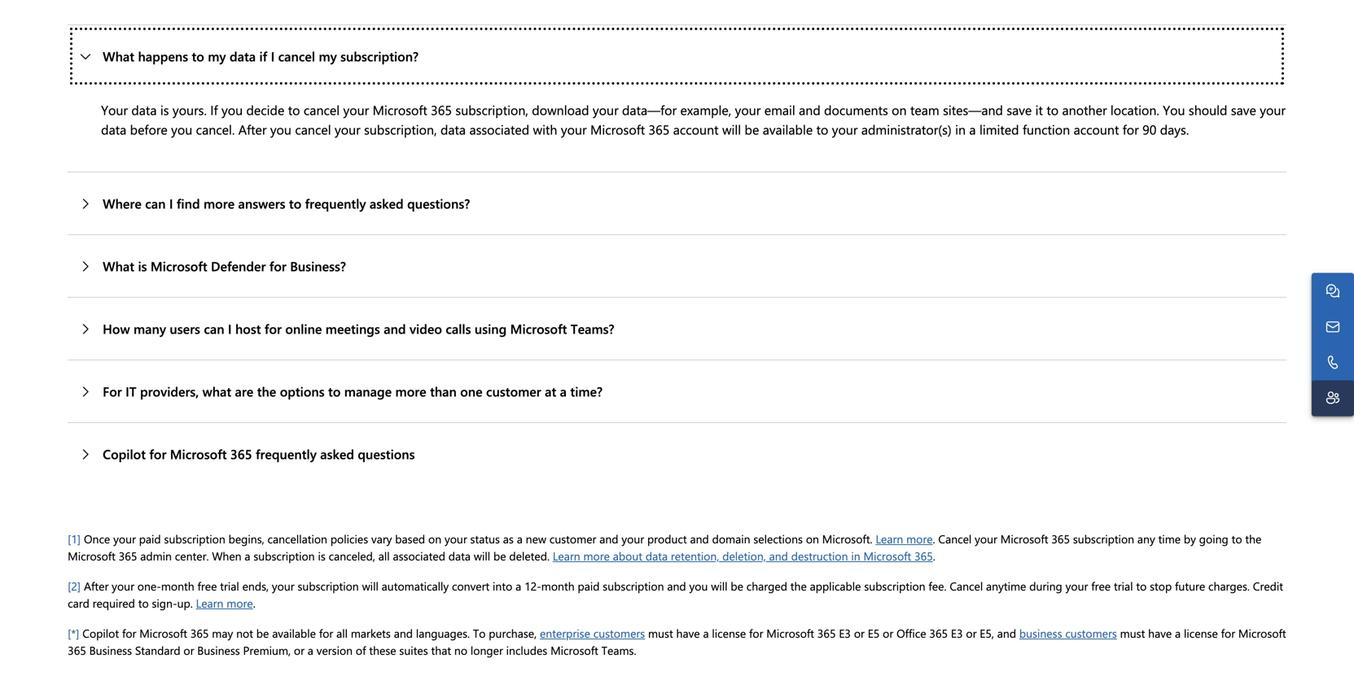 Task type: describe. For each thing, give the bounding box(es) containing it.
1 save from the left
[[1007, 101, 1032, 119]]

to left stop
[[1136, 579, 1147, 594]]

and right e5,
[[997, 626, 1016, 641]]

cancel.
[[196, 121, 235, 138]]

another
[[1062, 101, 1107, 119]]

more up the fee.
[[906, 532, 933, 547]]

a left version
[[308, 643, 313, 658]]

future
[[1175, 579, 1205, 594]]

a right "as"
[[517, 532, 523, 547]]

1 trial from the left
[[220, 579, 239, 594]]

decide
[[246, 101, 284, 119]]

e5
[[868, 626, 880, 641]]

microsoft down credit
[[1238, 626, 1286, 641]]

status
[[470, 532, 500, 547]]

will inside your data is yours. if you decide to cancel your microsoft 365 subscription, download your data—for example, your email and documents on team sites—and save it to another location. you should save your data before you cancel. after you cancel your subscription, data associated with your microsoft 365 account will be available to your administrator(s) in a limited function account for 90 days.
[[722, 121, 741, 138]]

any
[[1137, 532, 1155, 547]]

and up about
[[599, 532, 618, 547]]

enterprise
[[540, 626, 590, 641]]

for up 'standard'
[[122, 626, 136, 641]]

and inside dropdown button
[[384, 320, 406, 338]]

0 horizontal spatial paid
[[139, 532, 161, 547]]

2 vertical spatial cancel
[[295, 121, 331, 138]]

function
[[1023, 121, 1070, 138]]

domain
[[712, 532, 750, 547]]

and up "retention,"
[[690, 532, 709, 547]]

providers,
[[140, 383, 199, 400]]

answers
[[238, 195, 285, 212]]

[1] link
[[68, 532, 81, 547]]

stop
[[1150, 579, 1172, 594]]

and down selections
[[769, 549, 788, 564]]

it
[[1035, 101, 1043, 119]]

12-
[[524, 579, 541, 594]]

will inside . cancel your microsoft 365 subscription any time by going to the microsoft 365 admin center. when a subscription is canceled, all associated data will be deleted.
[[474, 549, 490, 564]]

0 horizontal spatial available
[[272, 626, 316, 641]]

1 vertical spatial i
[[169, 195, 173, 212]]

license inside must have a license for microsoft 365 business standard or business premium, or a version of these suites that no longer includes microsoft teams.
[[1184, 626, 1218, 641]]

subscription down canceled,
[[298, 579, 359, 594]]

anytime
[[986, 579, 1026, 594]]

learn more .
[[196, 596, 255, 611]]

based
[[395, 532, 425, 547]]

learn more about data retention, deletion, and destruction in microsoft 365 link
[[553, 549, 933, 564]]

for inside must have a license for microsoft 365 business standard or business premium, or a version of these suites that no longer includes microsoft teams.
[[1221, 626, 1235, 641]]

deletion,
[[722, 549, 766, 564]]

to right it
[[1047, 101, 1059, 119]]

longer
[[471, 643, 503, 658]]

where can i find more answers to frequently asked questions?
[[103, 195, 470, 212]]

and inside after your one-month free trial ends, your subscription will automatically convert into a 12-month paid subscription and you will be charged the applicable subscription fee. cancel anytime during your free trial to stop future charges. credit card required to sign-up.
[[667, 579, 686, 594]]

1 must from the left
[[648, 626, 673, 641]]

for inside copilot for microsoft 365 frequently asked questions dropdown button
[[149, 445, 166, 463]]

have inside must have a license for microsoft 365 business standard or business premium, or a version of these suites that no longer includes microsoft teams.
[[1148, 626, 1172, 641]]

after inside after your one-month free trial ends, your subscription will automatically convert into a 12-month paid subscription and you will be charged the applicable subscription fee. cancel anytime during your free trial to stop future charges. credit card required to sign-up.
[[84, 579, 109, 594]]

what for what happens to my data if i cancel my subscription?
[[103, 47, 134, 65]]

documents
[[824, 101, 888, 119]]

after your one-month free trial ends, your subscription will automatically convert into a 12-month paid subscription and you will be charged the applicable subscription fee. cancel anytime during your free trial to stop future charges. credit card required to sign-up.
[[68, 579, 1283, 611]]

microsoft down microsoft.
[[864, 549, 911, 564]]

yours.
[[173, 101, 207, 119]]

once your paid subscription begins, cancellation policies vary based on your status as a new customer and your product and domain selections on microsoft. learn more
[[84, 532, 933, 547]]

if
[[259, 47, 267, 65]]

you right if
[[221, 101, 243, 119]]

your inside . cancel your microsoft 365 subscription any time by going to the microsoft 365 admin center. when a subscription is canceled, all associated data will be deleted.
[[975, 532, 997, 547]]

for it providers, what are the options to manage more than one customer at a time? button
[[68, 361, 1286, 423]]

you
[[1163, 101, 1185, 119]]

office
[[897, 626, 926, 641]]

time
[[1158, 532, 1181, 547]]

to right the decide
[[288, 101, 300, 119]]

be inside . cancel your microsoft 365 subscription any time by going to the microsoft 365 admin center. when a subscription is canceled, all associated data will be deleted.
[[493, 549, 506, 564]]

charged
[[746, 579, 787, 594]]

a down after your one-month free trial ends, your subscription will automatically convert into a 12-month paid subscription and you will be charged the applicable subscription fee. cancel anytime during your free trial to stop future charges. credit card required to sign-up.
[[703, 626, 709, 641]]

be inside your data is yours. if you decide to cancel your microsoft 365 subscription, download your data—for example, your email and documents on team sites—and save it to another location. you should save your data before you cancel. after you cancel your subscription, data associated with your microsoft 365 account will be available to your administrator(s) in a limited function account for 90 days.
[[745, 121, 759, 138]]

1 vertical spatial in
[[851, 549, 860, 564]]

purchase,
[[489, 626, 537, 641]]

not
[[236, 626, 253, 641]]

. cancel your microsoft 365 subscription any time by going to the microsoft 365 admin center. when a subscription is canceled, all associated data will be deleted.
[[68, 532, 1262, 564]]

what for what is microsoft defender for business?
[[103, 257, 134, 275]]

1 free from the left
[[197, 579, 217, 594]]

enterprise customers link
[[540, 626, 645, 641]]

2 customers from the left
[[1065, 626, 1117, 641]]

e5,
[[980, 626, 994, 641]]

and up the suites
[[394, 626, 413, 641]]

subscription down cancellation
[[254, 549, 315, 564]]

sites—and
[[943, 101, 1003, 119]]

learn for learn more about data retention, deletion, and destruction in microsoft 365 .
[[553, 549, 580, 564]]

will down learn more about data retention, deletion, and destruction in microsoft 365 link
[[711, 579, 728, 594]]

a inside dropdown button
[[560, 383, 567, 400]]

will down canceled,
[[362, 579, 379, 594]]

a inside after your one-month free trial ends, your subscription will automatically convert into a 12-month paid subscription and you will be charged the applicable subscription fee. cancel anytime during your free trial to stop future charges. credit card required to sign-up.
[[516, 579, 521, 594]]

version
[[317, 643, 353, 658]]

data inside dropdown button
[[230, 47, 256, 65]]

learn more link for after your one-month free trial ends, your subscription will automatically convert into a 12-month paid subscription and you will be charged the applicable subscription fee. cancel anytime during your free trial to stop future charges. credit card required to sign-up.
[[196, 596, 253, 611]]

1 e3 from the left
[[839, 626, 851, 641]]

that
[[431, 643, 451, 658]]

[1]
[[68, 532, 81, 547]]

you down the decide
[[270, 121, 291, 138]]

asked inside dropdown button
[[320, 445, 354, 463]]

before
[[130, 121, 168, 138]]

during
[[1029, 579, 1062, 594]]

associated inside . cancel your microsoft 365 subscription any time by going to the microsoft 365 admin center. when a subscription is canceled, all associated data will be deleted.
[[393, 549, 445, 564]]

at
[[545, 383, 556, 400]]

what is microsoft defender for business? button
[[68, 235, 1286, 297]]

microsoft down once
[[68, 549, 116, 564]]

center.
[[175, 549, 209, 564]]

team
[[910, 101, 939, 119]]

location.
[[1111, 101, 1159, 119]]

video
[[410, 320, 442, 338]]

for inside what is microsoft defender for business? dropdown button
[[269, 257, 286, 275]]

1 customers from the left
[[593, 626, 645, 641]]

languages.
[[416, 626, 470, 641]]

users
[[170, 320, 200, 338]]

deleted.
[[509, 549, 550, 564]]

you down yours.
[[171, 121, 192, 138]]

or right e5
[[883, 626, 893, 641]]

administrator(s)
[[861, 121, 952, 138]]

of
[[356, 643, 366, 658]]

microsoft up 'standard'
[[139, 626, 187, 641]]

or right 'standard'
[[184, 643, 194, 658]]

to down documents
[[816, 121, 828, 138]]

or left e5,
[[966, 626, 977, 641]]

2 save from the left
[[1231, 101, 1256, 119]]

how many users can i host for online meetings and video calls using microsoft teams? button
[[68, 298, 1286, 360]]

what is microsoft defender for business?
[[103, 257, 346, 275]]

more down 'ends,'
[[227, 596, 253, 611]]

microsoft inside copilot for microsoft 365 frequently asked questions dropdown button
[[170, 445, 227, 463]]

selections
[[753, 532, 803, 547]]

begins,
[[228, 532, 264, 547]]

vary
[[371, 532, 392, 547]]

new
[[526, 532, 546, 547]]

the inside for it providers, what are the options to manage more than one customer at a time? dropdown button
[[257, 383, 276, 400]]

what happens to my data if i cancel my subscription?
[[103, 47, 419, 65]]

microsoft down the enterprise
[[551, 643, 598, 658]]

2 vertical spatial .
[[253, 596, 255, 611]]

or right premium,
[[294, 643, 305, 658]]

includes
[[506, 643, 547, 658]]

email
[[764, 101, 795, 119]]

subscription left any
[[1073, 532, 1134, 547]]

1 account from the left
[[673, 121, 719, 138]]

copilot for microsoft 365 frequently asked questions
[[103, 445, 415, 463]]

1 have from the left
[[676, 626, 700, 641]]

0 horizontal spatial on
[[428, 532, 441, 547]]

2 business from the left
[[197, 643, 240, 658]]

to right options
[[328, 383, 341, 400]]

many
[[134, 320, 166, 338]]

2 horizontal spatial learn
[[876, 532, 903, 547]]

for inside your data is yours. if you decide to cancel your microsoft 365 subscription, download your data—for example, your email and documents on team sites—and save it to another location. you should save your data before you cancel. after you cancel your subscription, data associated with your microsoft 365 account will be available to your administrator(s) in a limited function account for 90 days.
[[1123, 121, 1139, 138]]

business
[[1019, 626, 1062, 641]]

1 month from the left
[[161, 579, 194, 594]]

or left e5
[[854, 626, 865, 641]]

where
[[103, 195, 142, 212]]

[2] link
[[68, 579, 81, 594]]

defender
[[211, 257, 266, 275]]

how many users can i host for online meetings and video calls using microsoft teams?
[[103, 320, 614, 338]]

2 month from the left
[[541, 579, 575, 594]]

subscription left the fee.
[[864, 579, 925, 594]]

calls
[[446, 320, 471, 338]]

a down future
[[1175, 626, 1181, 641]]

when
[[212, 549, 241, 564]]

data inside . cancel your microsoft 365 subscription any time by going to the microsoft 365 admin center. when a subscription is canceled, all associated data will be deleted.
[[449, 549, 471, 564]]

0 horizontal spatial subscription,
[[364, 121, 437, 138]]

destruction
[[791, 549, 848, 564]]



Task type: vqa. For each thing, say whether or not it's contained in the screenshot.
important to the right
no



Task type: locate. For each thing, give the bounding box(es) containing it.
2 must from the left
[[1120, 626, 1145, 641]]

suites
[[399, 643, 428, 658]]

paid up the admin
[[139, 532, 161, 547]]

customers up teams.
[[593, 626, 645, 641]]

0 vertical spatial after
[[238, 121, 267, 138]]

where can i find more answers to frequently asked questions? button
[[68, 173, 1286, 235]]

2 horizontal spatial on
[[892, 101, 907, 119]]

copilot for microsoft 365 frequently asked questions button
[[68, 423, 1286, 485]]

for it providers, what are the options to manage more than one customer at a time?
[[103, 383, 603, 400]]

1 vertical spatial subscription,
[[364, 121, 437, 138]]

copilot
[[103, 445, 146, 463], [82, 626, 119, 641]]

for down providers, at the left bottom of the page
[[149, 445, 166, 463]]

0 vertical spatial in
[[955, 121, 966, 138]]

is inside dropdown button
[[138, 257, 147, 275]]

1 horizontal spatial e3
[[951, 626, 963, 641]]

is inside your data is yours. if you decide to cancel your microsoft 365 subscription, download your data—for example, your email and documents on team sites—and save it to another location. you should save your data before you cancel. after you cancel your subscription, data associated with your microsoft 365 account will be available to your administrator(s) in a limited function account for 90 days.
[[160, 101, 169, 119]]

0 horizontal spatial after
[[84, 579, 109, 594]]

0 horizontal spatial customer
[[486, 383, 541, 400]]

e3 left e5,
[[951, 626, 963, 641]]

to right happens
[[192, 47, 204, 65]]

0 vertical spatial asked
[[370, 195, 404, 212]]

0 horizontal spatial the
[[257, 383, 276, 400]]

in down microsoft.
[[851, 549, 860, 564]]

data down your
[[101, 121, 126, 138]]

0 horizontal spatial license
[[712, 626, 746, 641]]

0 horizontal spatial learn
[[196, 596, 223, 611]]

must right business customers "link"
[[1120, 626, 1145, 641]]

1 horizontal spatial subscription,
[[456, 101, 528, 119]]

2 horizontal spatial the
[[1245, 532, 1262, 547]]

i left host
[[228, 320, 232, 338]]

1 my from the left
[[208, 47, 226, 65]]

0 vertical spatial paid
[[139, 532, 161, 547]]

0 vertical spatial .
[[933, 532, 935, 547]]

learn for learn more .
[[196, 596, 223, 611]]

by
[[1184, 532, 1196, 547]]

license down after your one-month free trial ends, your subscription will automatically convert into a 12-month paid subscription and you will be charged the applicable subscription fee. cancel anytime during your free trial to stop future charges. credit card required to sign-up.
[[712, 626, 746, 641]]

account down another
[[1074, 121, 1119, 138]]

after
[[238, 121, 267, 138], [84, 579, 109, 594]]

0 vertical spatial what
[[103, 47, 134, 65]]

0 vertical spatial learn
[[876, 532, 903, 547]]

microsoft down 'charged'
[[766, 626, 814, 641]]

0 vertical spatial subscription,
[[456, 101, 528, 119]]

for
[[103, 383, 122, 400]]

more right find
[[204, 195, 235, 212]]

and down "retention,"
[[667, 579, 686, 594]]

1 horizontal spatial can
[[204, 320, 224, 338]]

frequently
[[305, 195, 366, 212], [256, 445, 317, 463]]

for down 'charged'
[[749, 626, 763, 641]]

available inside your data is yours. if you decide to cancel your microsoft 365 subscription, download your data—for example, your email and documents on team sites—and save it to another location. you should save your data before you cancel. after you cancel your subscription, data associated with your microsoft 365 account will be available to your administrator(s) in a limited function account for 90 days.
[[763, 121, 813, 138]]

be inside after your one-month free trial ends, your subscription will automatically convert into a 12-month paid subscription and you will be charged the applicable subscription fee. cancel anytime during your free trial to stop future charges. credit card required to sign-up.
[[731, 579, 743, 594]]

data left if
[[230, 47, 256, 65]]

0 vertical spatial available
[[763, 121, 813, 138]]

i right if
[[271, 47, 275, 65]]

0 horizontal spatial trial
[[220, 579, 239, 594]]

1 what from the top
[[103, 47, 134, 65]]

1 vertical spatial available
[[272, 626, 316, 641]]

you down "retention,"
[[689, 579, 708, 594]]

1 vertical spatial asked
[[320, 445, 354, 463]]

1 horizontal spatial month
[[541, 579, 575, 594]]

copilot for copilot for microsoft 365 may not be available for all markets and languages. to purchase, enterprise customers must have a license for microsoft 365 e3 or e5 or office 365 e3 or e5, and business customers
[[82, 626, 119, 641]]

cancel up the fee.
[[938, 532, 972, 547]]

what up how
[[103, 257, 134, 275]]

trial up the learn more .
[[220, 579, 239, 594]]

a down sites—and
[[969, 121, 976, 138]]

after inside your data is yours. if you decide to cancel your microsoft 365 subscription, download your data—for example, your email and documents on team sites—and save it to another location. you should save your data before you cancel. after you cancel your subscription, data associated with your microsoft 365 account will be available to your administrator(s) in a limited function account for 90 days.
[[238, 121, 267, 138]]

example,
[[680, 101, 731, 119]]

you
[[221, 101, 243, 119], [171, 121, 192, 138], [270, 121, 291, 138], [689, 579, 708, 594]]

microsoft.
[[822, 532, 873, 547]]

is up many
[[138, 257, 147, 275]]

1 horizontal spatial license
[[1184, 626, 1218, 641]]

microsoft up anytime
[[1001, 532, 1048, 547]]

1 horizontal spatial is
[[160, 101, 169, 119]]

0 vertical spatial is
[[160, 101, 169, 119]]

frequently inside dropdown button
[[256, 445, 317, 463]]

microsoft down what
[[170, 445, 227, 463]]

and left video
[[384, 320, 406, 338]]

in down sites—and
[[955, 121, 966, 138]]

a inside . cancel your microsoft 365 subscription any time by going to the microsoft 365 admin center. when a subscription is canceled, all associated data will be deleted.
[[245, 549, 250, 564]]

0 horizontal spatial is
[[138, 257, 147, 275]]

can right users
[[204, 320, 224, 338]]

2 trial from the left
[[1114, 579, 1133, 594]]

2 my from the left
[[319, 47, 337, 65]]

available up premium,
[[272, 626, 316, 641]]

2 e3 from the left
[[951, 626, 963, 641]]

0 vertical spatial learn more link
[[876, 532, 933, 547]]

canceled,
[[329, 549, 375, 564]]

business?
[[290, 257, 346, 275]]

0 horizontal spatial my
[[208, 47, 226, 65]]

1 vertical spatial all
[[336, 626, 348, 641]]

1 vertical spatial is
[[138, 257, 147, 275]]

data up the questions?
[[440, 121, 466, 138]]

0 vertical spatial copilot
[[103, 445, 146, 463]]

can left find
[[145, 195, 166, 212]]

and
[[799, 101, 821, 119], [384, 320, 406, 338], [599, 532, 618, 547], [690, 532, 709, 547], [769, 549, 788, 564], [667, 579, 686, 594], [394, 626, 413, 641], [997, 626, 1016, 641]]

meetings
[[326, 320, 380, 338]]

associated left with
[[469, 121, 529, 138]]

customer inside dropdown button
[[486, 383, 541, 400]]

what
[[202, 383, 231, 400]]

90
[[1143, 121, 1157, 138]]

with
[[533, 121, 557, 138]]

365 inside copilot for microsoft 365 frequently asked questions dropdown button
[[230, 445, 252, 463]]

more
[[204, 195, 235, 212], [395, 383, 426, 400], [906, 532, 933, 547], [583, 549, 610, 564], [227, 596, 253, 611]]

applicable
[[810, 579, 861, 594]]

2 vertical spatial the
[[790, 579, 807, 594]]

microsoft inside the how many users can i host for online meetings and video calls using microsoft teams? dropdown button
[[510, 320, 567, 338]]

on inside your data is yours. if you decide to cancel your microsoft 365 subscription, download your data—for example, your email and documents on team sites—and save it to another location. you should save your data before you cancel. after you cancel your subscription, data associated with your microsoft 365 account will be available to your administrator(s) in a limited function account for 90 days.
[[892, 101, 907, 119]]

no
[[454, 643, 467, 658]]

0 horizontal spatial associated
[[393, 549, 445, 564]]

0 vertical spatial i
[[271, 47, 275, 65]]

after right [2] link
[[84, 579, 109, 594]]

for right host
[[265, 320, 282, 338]]

1 license from the left
[[712, 626, 746, 641]]

0 vertical spatial the
[[257, 383, 276, 400]]

1 horizontal spatial asked
[[370, 195, 404, 212]]

i left find
[[169, 195, 173, 212]]

find
[[177, 195, 200, 212]]

i
[[271, 47, 275, 65], [169, 195, 173, 212], [228, 320, 232, 338]]

1 horizontal spatial learn more link
[[876, 532, 933, 547]]

manage
[[344, 383, 392, 400]]

learn right microsoft.
[[876, 532, 903, 547]]

microsoft left defender
[[151, 257, 207, 275]]

learn right up.
[[196, 596, 223, 611]]

must have a license for microsoft 365 business standard or business premium, or a version of these suites that no longer includes microsoft teams.
[[68, 626, 1286, 658]]

it
[[125, 383, 136, 400]]

0 vertical spatial can
[[145, 195, 166, 212]]

a inside your data is yours. if you decide to cancel your microsoft 365 subscription, download your data—for example, your email and documents on team sites—and save it to another location. you should save your data before you cancel. after you cancel your subscription, data associated with your microsoft 365 account will be available to your administrator(s) in a limited function account for 90 days.
[[969, 121, 976, 138]]

your
[[101, 101, 128, 119]]

[*]
[[68, 626, 79, 641]]

will down example,
[[722, 121, 741, 138]]

business down the may
[[197, 643, 240, 658]]

business left 'standard'
[[89, 643, 132, 658]]

a left 12-
[[516, 579, 521, 594]]

cancel inside after your one-month free trial ends, your subscription will automatically convert into a 12-month paid subscription and you will be charged the applicable subscription fee. cancel anytime during your free trial to stop future charges. credit card required to sign-up.
[[950, 579, 983, 594]]

to
[[473, 626, 486, 641]]

convert
[[452, 579, 490, 594]]

what happens to my data if i cancel my subscription? button
[[68, 25, 1286, 87]]

paid up the enterprise customers link
[[578, 579, 600, 594]]

the right are
[[257, 383, 276, 400]]

one
[[460, 383, 483, 400]]

cancellation
[[268, 532, 327, 547]]

data up before
[[131, 101, 157, 119]]

1 horizontal spatial have
[[1148, 626, 1172, 641]]

up.
[[177, 596, 193, 611]]

be
[[745, 121, 759, 138], [493, 549, 506, 564], [731, 579, 743, 594], [256, 626, 269, 641]]

cancel inside what happens to my data if i cancel my subscription? dropdown button
[[278, 47, 315, 65]]

what inside dropdown button
[[103, 257, 134, 275]]

. inside . cancel your microsoft 365 subscription any time by going to the microsoft 365 admin center. when a subscription is canceled, all associated data will be deleted.
[[933, 532, 935, 547]]

copilot down it
[[103, 445, 146, 463]]

on
[[892, 101, 907, 119], [428, 532, 441, 547], [806, 532, 819, 547]]

save left it
[[1007, 101, 1032, 119]]

1 horizontal spatial my
[[319, 47, 337, 65]]

on up destruction
[[806, 532, 819, 547]]

markets
[[351, 626, 391, 641]]

about
[[613, 549, 642, 564]]

asked inside dropdown button
[[370, 195, 404, 212]]

subscription, down subscription?
[[364, 121, 437, 138]]

2 vertical spatial is
[[318, 549, 326, 564]]

1 vertical spatial cancel
[[950, 579, 983, 594]]

0 horizontal spatial asked
[[320, 445, 354, 463]]

for inside the how many users can i host for online meetings and video calls using microsoft teams? dropdown button
[[265, 320, 282, 338]]

standard
[[135, 643, 180, 658]]

1 vertical spatial paid
[[578, 579, 600, 594]]

0 horizontal spatial have
[[676, 626, 700, 641]]

2 vertical spatial i
[[228, 320, 232, 338]]

to right "answers"
[[289, 195, 302, 212]]

charges.
[[1208, 579, 1250, 594]]

copilot inside dropdown button
[[103, 445, 146, 463]]

the inside after your one-month free trial ends, your subscription will automatically convert into a 12-month paid subscription and you will be charged the applicable subscription fee. cancel anytime during your free trial to stop future charges. credit card required to sign-up.
[[790, 579, 807, 594]]

1 vertical spatial associated
[[393, 549, 445, 564]]

2 what from the top
[[103, 257, 134, 275]]

you inside after your one-month free trial ends, your subscription will automatically convert into a 12-month paid subscription and you will be charged the applicable subscription fee. cancel anytime during your free trial to stop future charges. credit card required to sign-up.
[[689, 579, 708, 594]]

customers right business
[[1065, 626, 1117, 641]]

0 horizontal spatial save
[[1007, 101, 1032, 119]]

a down begins,
[[245, 549, 250, 564]]

learn more about data retention, deletion, and destruction in microsoft 365 .
[[553, 549, 935, 564]]

1 horizontal spatial in
[[955, 121, 966, 138]]

0 horizontal spatial can
[[145, 195, 166, 212]]

2 have from the left
[[1148, 626, 1172, 641]]

to inside dropdown button
[[192, 47, 204, 65]]

1 business from the left
[[89, 643, 132, 658]]

0 horizontal spatial e3
[[839, 626, 851, 641]]

0 vertical spatial cancel
[[938, 532, 972, 547]]

e3 left e5
[[839, 626, 851, 641]]

to inside . cancel your microsoft 365 subscription any time by going to the microsoft 365 admin center. when a subscription is canceled, all associated data will be deleted.
[[1232, 532, 1242, 547]]

[*] link
[[68, 626, 79, 641]]

subscription up center.
[[164, 532, 225, 547]]

data—for
[[622, 101, 677, 119]]

1 vertical spatial .
[[933, 549, 935, 564]]

1 horizontal spatial customer
[[550, 532, 596, 547]]

2 account from the left
[[1074, 121, 1119, 138]]

1 vertical spatial customer
[[550, 532, 596, 547]]

all inside . cancel your microsoft 365 subscription any time by going to the microsoft 365 admin center. when a subscription is canceled, all associated data will be deleted.
[[378, 549, 390, 564]]

1 horizontal spatial learn
[[553, 549, 580, 564]]

sign-
[[152, 596, 177, 611]]

what
[[103, 47, 134, 65], [103, 257, 134, 275]]

learn more link for once your paid subscription begins, cancellation policies vary based on your status as a new customer and your product and domain selections on microsoft.
[[876, 532, 933, 547]]

can
[[145, 195, 166, 212], [204, 320, 224, 338]]

than
[[430, 383, 457, 400]]

data down the status
[[449, 549, 471, 564]]

2 horizontal spatial i
[[271, 47, 275, 65]]

my left subscription?
[[319, 47, 337, 65]]

license down future
[[1184, 626, 1218, 641]]

trial left stop
[[1114, 579, 1133, 594]]

for up version
[[319, 626, 333, 641]]

microsoft down data—for
[[590, 121, 645, 138]]

premium,
[[243, 643, 291, 658]]

cancel right the decide
[[304, 101, 340, 119]]

fee.
[[929, 579, 947, 594]]

1 horizontal spatial must
[[1120, 626, 1145, 641]]

1 horizontal spatial paid
[[578, 579, 600, 594]]

questions
[[358, 445, 415, 463]]

learn more link up the may
[[196, 596, 253, 611]]

0 horizontal spatial in
[[851, 549, 860, 564]]

1 horizontal spatial the
[[790, 579, 807, 594]]

data down product
[[646, 549, 668, 564]]

subscription,
[[456, 101, 528, 119], [364, 121, 437, 138]]

limited
[[980, 121, 1019, 138]]

frequently inside dropdown button
[[305, 195, 366, 212]]

0 horizontal spatial all
[[336, 626, 348, 641]]

0 horizontal spatial month
[[161, 579, 194, 594]]

once
[[84, 532, 110, 547]]

a right at
[[560, 383, 567, 400]]

more left about
[[583, 549, 610, 564]]

365 inside must have a license for microsoft 365 business standard or business premium, or a version of these suites that no longer includes microsoft teams.
[[68, 643, 86, 658]]

0 horizontal spatial customers
[[593, 626, 645, 641]]

1 horizontal spatial trial
[[1114, 579, 1133, 594]]

2 vertical spatial learn
[[196, 596, 223, 611]]

subscription down about
[[603, 579, 664, 594]]

subscription?
[[340, 47, 419, 65]]

is inside . cancel your microsoft 365 subscription any time by going to the microsoft 365 admin center. when a subscription is canceled, all associated data will be deleted.
[[318, 549, 326, 564]]

credit
[[1253, 579, 1283, 594]]

have down stop
[[1148, 626, 1172, 641]]

will down the status
[[474, 549, 490, 564]]

the inside . cancel your microsoft 365 subscription any time by going to the microsoft 365 admin center. when a subscription is canceled, all associated data will be deleted.
[[1245, 532, 1262, 547]]

i inside dropdown button
[[271, 47, 275, 65]]

cancel inside . cancel your microsoft 365 subscription any time by going to the microsoft 365 admin center. when a subscription is canceled, all associated data will be deleted.
[[938, 532, 972, 547]]

0 horizontal spatial free
[[197, 579, 217, 594]]

free up the learn more .
[[197, 579, 217, 594]]

days.
[[1160, 121, 1189, 138]]

using
[[475, 320, 507, 338]]

microsoft inside what is microsoft defender for business? dropdown button
[[151, 257, 207, 275]]

frequently down options
[[256, 445, 317, 463]]

month up up.
[[161, 579, 194, 594]]

1 horizontal spatial all
[[378, 549, 390, 564]]

1 vertical spatial learn more link
[[196, 596, 253, 611]]

must inside must have a license for microsoft 365 business standard or business premium, or a version of these suites that no longer includes microsoft teams.
[[1120, 626, 1145, 641]]

1 horizontal spatial customers
[[1065, 626, 1117, 641]]

more left than
[[395, 383, 426, 400]]

host
[[235, 320, 261, 338]]

1 vertical spatial frequently
[[256, 445, 317, 463]]

what inside dropdown button
[[103, 47, 134, 65]]

is left yours.
[[160, 101, 169, 119]]

microsoft
[[373, 101, 427, 119], [590, 121, 645, 138], [151, 257, 207, 275], [510, 320, 567, 338], [170, 445, 227, 463], [1001, 532, 1048, 547], [68, 549, 116, 564], [864, 549, 911, 564], [139, 626, 187, 641], [766, 626, 814, 641], [1238, 626, 1286, 641], [551, 643, 598, 658]]

0 horizontal spatial must
[[648, 626, 673, 641]]

teams?
[[571, 320, 614, 338]]

copilot for copilot for microsoft 365 frequently asked questions
[[103, 445, 146, 463]]

on right based
[[428, 532, 441, 547]]

have
[[676, 626, 700, 641], [1148, 626, 1172, 641]]

after down the decide
[[238, 121, 267, 138]]

0 vertical spatial customer
[[486, 383, 541, 400]]

learn more link right microsoft.
[[876, 532, 933, 547]]

the right 'charged'
[[790, 579, 807, 594]]

0 vertical spatial associated
[[469, 121, 529, 138]]

copilot for microsoft 365 may not be available for all markets and languages. to purchase, enterprise customers must have a license for microsoft 365 e3 or e5 or office 365 e3 or e5, and business customers
[[82, 626, 1117, 641]]

1 horizontal spatial business
[[197, 643, 240, 658]]

2 license from the left
[[1184, 626, 1218, 641]]

in inside your data is yours. if you decide to cancel your microsoft 365 subscription, download your data—for example, your email and documents on team sites—and save it to another location. you should save your data before you cancel. after you cancel your subscription, data associated with your microsoft 365 account will be available to your administrator(s) in a limited function account for 90 days.
[[955, 121, 966, 138]]

may
[[212, 626, 233, 641]]

customer
[[486, 383, 541, 400], [550, 532, 596, 547]]

customer left at
[[486, 383, 541, 400]]

for left the 90
[[1123, 121, 1139, 138]]

and inside your data is yours. if you decide to cancel your microsoft 365 subscription, download your data—for example, your email and documents on team sites—and save it to another location. you should save your data before you cancel. after you cancel your subscription, data associated with your microsoft 365 account will be available to your administrator(s) in a limited function account for 90 days.
[[799, 101, 821, 119]]

cancel right if
[[278, 47, 315, 65]]

1 horizontal spatial after
[[238, 121, 267, 138]]

1 vertical spatial the
[[1245, 532, 1262, 547]]

1 vertical spatial what
[[103, 257, 134, 275]]

0 horizontal spatial business
[[89, 643, 132, 658]]

a
[[969, 121, 976, 138], [560, 383, 567, 400], [517, 532, 523, 547], [245, 549, 250, 564], [516, 579, 521, 594], [703, 626, 709, 641], [1175, 626, 1181, 641], [308, 643, 313, 658]]

1 horizontal spatial on
[[806, 532, 819, 547]]

subscription
[[164, 532, 225, 547], [1073, 532, 1134, 547], [254, 549, 315, 564], [298, 579, 359, 594], [603, 579, 664, 594], [864, 579, 925, 594]]

paid inside after your one-month free trial ends, your subscription will automatically convert into a 12-month paid subscription and you will be charged the applicable subscription fee. cancel anytime during your free trial to stop future charges. credit card required to sign-up.
[[578, 579, 600, 594]]

0 horizontal spatial i
[[169, 195, 173, 212]]

business
[[89, 643, 132, 658], [197, 643, 240, 658]]

0 vertical spatial cancel
[[278, 47, 315, 65]]

learn
[[876, 532, 903, 547], [553, 549, 580, 564], [196, 596, 223, 611]]

0 horizontal spatial learn more link
[[196, 596, 253, 611]]

account
[[673, 121, 719, 138], [1074, 121, 1119, 138]]

license
[[712, 626, 746, 641], [1184, 626, 1218, 641]]

to right the going
[[1232, 532, 1242, 547]]

1 vertical spatial cancel
[[304, 101, 340, 119]]

paid
[[139, 532, 161, 547], [578, 579, 600, 594]]

1 vertical spatial after
[[84, 579, 109, 594]]

1 horizontal spatial i
[[228, 320, 232, 338]]

2 free from the left
[[1091, 579, 1111, 594]]

1 vertical spatial can
[[204, 320, 224, 338]]

microsoft down subscription?
[[373, 101, 427, 119]]

subscription, left download
[[456, 101, 528, 119]]

required
[[93, 596, 135, 611]]

into
[[493, 579, 512, 594]]

associated inside your data is yours. if you decide to cancel your microsoft 365 subscription, download your data—for example, your email and documents on team sites—and save it to another location. you should save your data before you cancel. after you cancel your subscription, data associated with your microsoft 365 account will be available to your administrator(s) in a limited function account for 90 days.
[[469, 121, 529, 138]]

2 horizontal spatial is
[[318, 549, 326, 564]]

0 vertical spatial all
[[378, 549, 390, 564]]

1 horizontal spatial associated
[[469, 121, 529, 138]]

to down one-
[[138, 596, 149, 611]]



